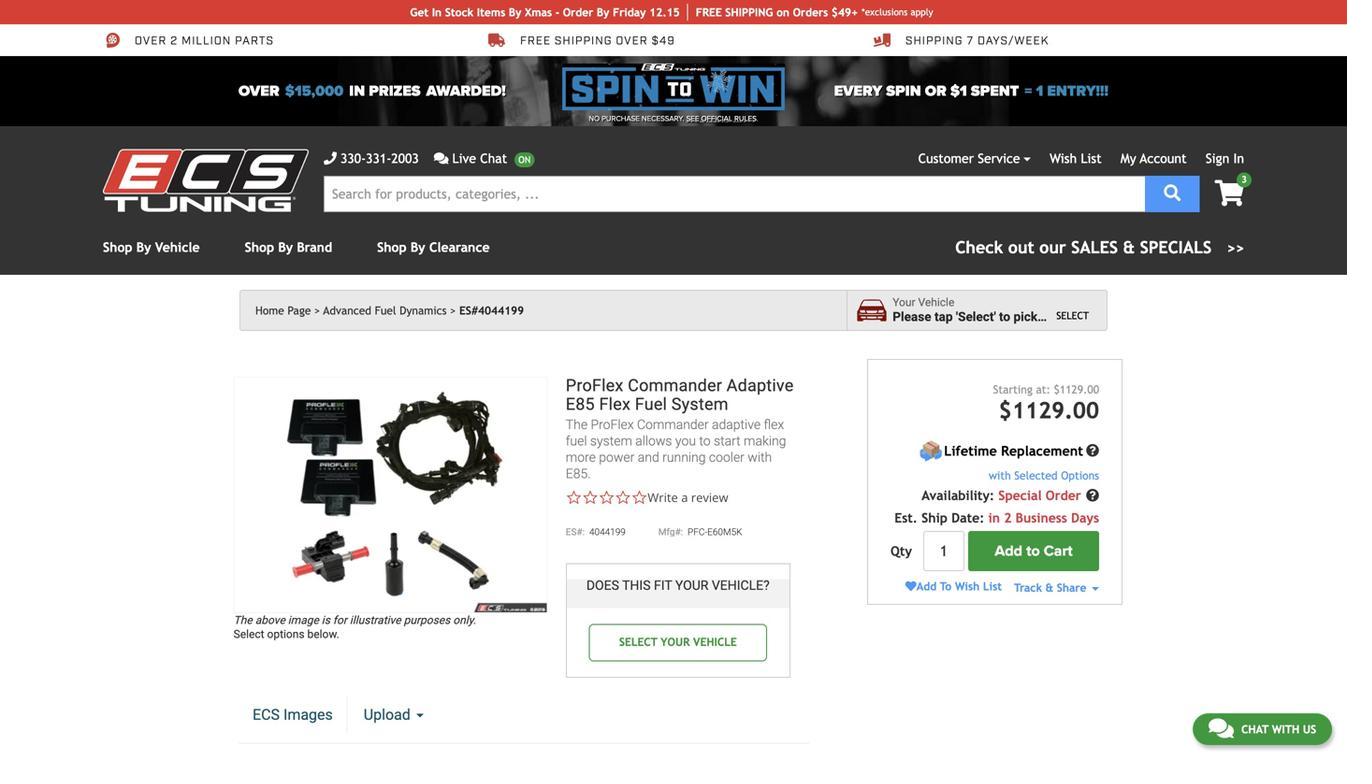Task type: vqa. For each thing, say whether or not it's contained in the screenshot.
Porsche
no



Task type: locate. For each thing, give the bounding box(es) containing it.
0 horizontal spatial list
[[983, 580, 1002, 593]]

2
[[170, 33, 178, 48], [1004, 511, 1012, 526]]

1 vertical spatial order
[[1046, 488, 1081, 503]]

ecs
[[253, 706, 280, 724]]

add for add to cart
[[995, 543, 1023, 560]]

no
[[589, 114, 600, 123]]

2 left million
[[170, 33, 178, 48]]

add for add to wish list
[[917, 580, 937, 593]]

0 vertical spatial your
[[893, 296, 915, 309]]

0 horizontal spatial over
[[135, 33, 167, 48]]

4 empty star image from the left
[[631, 490, 648, 506]]

wish right to
[[955, 580, 980, 593]]

purposes
[[404, 614, 450, 627]]

add to wish list link
[[905, 580, 1002, 593]]

selected
[[1014, 469, 1058, 482]]

or
[[925, 82, 947, 100]]

0 vertical spatial add
[[995, 543, 1023, 560]]

1 horizontal spatial list
[[1081, 151, 1102, 166]]

prizes
[[369, 82, 421, 100]]

over
[[616, 33, 648, 48]]

necessary.
[[642, 114, 684, 123]]

0 vertical spatial over
[[135, 33, 167, 48]]

2 horizontal spatial to
[[1026, 543, 1040, 560]]

1 vertical spatial &
[[1046, 581, 1054, 595]]

1 horizontal spatial to
[[999, 310, 1010, 325]]

0 horizontal spatial to
[[699, 434, 711, 449]]

Search text field
[[324, 176, 1145, 212]]

ship
[[922, 511, 948, 526]]

vehicle for select your vehicle
[[693, 636, 737, 649]]

write a review
[[648, 489, 728, 506]]

by left xmas
[[509, 6, 521, 19]]

'select'
[[956, 310, 996, 325]]

brand
[[297, 240, 332, 255]]

question circle image
[[1086, 489, 1099, 502]]

write a review link
[[648, 489, 728, 506]]

add to cart button
[[968, 531, 1099, 572]]

1 horizontal spatial vehicle
[[693, 636, 737, 649]]

1 shop from the left
[[103, 240, 132, 255]]

2 vertical spatial to
[[1026, 543, 1040, 560]]

a
[[1041, 310, 1048, 325], [681, 489, 688, 506]]

the left above
[[234, 614, 252, 627]]

*exclusions
[[862, 7, 908, 17]]

a right "pick"
[[1041, 310, 1048, 325]]

None text field
[[923, 531, 964, 572]]

with down making
[[748, 450, 772, 466]]

e60m5k
[[707, 527, 742, 538]]

1129.00 right at:
[[1060, 383, 1099, 396]]

3 shop from the left
[[377, 240, 407, 255]]

the inside 'the above image is for illustrative purposes only. select options below.'
[[234, 614, 252, 627]]

fuel inside proflex commander adaptive e85 flex fuel system the proflex commander adaptive flex fuel system allows you to start making more power and running cooler with e85.
[[635, 395, 667, 414]]

1 horizontal spatial a
[[1041, 310, 1048, 325]]

vehicle for shop by vehicle
[[155, 240, 200, 255]]

2 down availability: special order at the right of the page
[[1004, 511, 1012, 526]]

in down availability: special order at the right of the page
[[988, 511, 1000, 526]]

sign in
[[1206, 151, 1244, 166]]

by
[[509, 6, 521, 19], [597, 6, 609, 19], [136, 240, 151, 255], [278, 240, 293, 255], [411, 240, 425, 255]]

in right sign
[[1233, 151, 1244, 166]]

by left "clearance"
[[411, 240, 425, 255]]

home page
[[255, 304, 311, 317]]

review
[[691, 489, 728, 506]]

0 vertical spatial wish
[[1050, 151, 1077, 166]]

fuel left dynamics
[[375, 304, 396, 317]]

1 vertical spatial a
[[681, 489, 688, 506]]

1 vertical spatial vehicle
[[918, 296, 955, 309]]

list
[[1081, 151, 1102, 166], [983, 580, 1002, 593]]

2 horizontal spatial select
[[1056, 310, 1089, 322]]

2 empty star image from the left
[[582, 490, 599, 506]]

to right you at the bottom right of the page
[[699, 434, 711, 449]]

0 vertical spatial to
[[999, 310, 1010, 325]]

1 vertical spatial list
[[983, 580, 1002, 593]]

& for track
[[1046, 581, 1054, 595]]

0 horizontal spatial wish
[[955, 580, 980, 593]]

empty star image
[[599, 490, 615, 506]]

1 horizontal spatial your
[[893, 296, 915, 309]]

date:
[[952, 511, 984, 526]]

chat right comments icon
[[1241, 723, 1269, 736]]

& right track
[[1046, 581, 1054, 595]]

chat with us link
[[1193, 714, 1332, 746]]

1 vertical spatial the
[[234, 614, 252, 627]]

order down selected options
[[1046, 488, 1081, 503]]

1 vertical spatial fuel
[[635, 395, 667, 414]]

at:
[[1036, 383, 1051, 396]]

1 vertical spatial wish
[[955, 580, 980, 593]]

over down the parts
[[239, 82, 279, 100]]

spin
[[886, 82, 921, 100]]

1 vertical spatial in
[[988, 511, 1000, 526]]

every
[[834, 82, 882, 100]]

1 horizontal spatial select
[[619, 636, 658, 649]]

1 horizontal spatial shop
[[245, 240, 274, 255]]

by left brand
[[278, 240, 293, 255]]

customer
[[918, 151, 974, 166]]

1 vertical spatial with
[[1272, 723, 1300, 736]]

1 vertical spatial to
[[699, 434, 711, 449]]

order right -
[[563, 6, 593, 19]]

shipping 7 days/week
[[906, 33, 1049, 48]]

a right write
[[681, 489, 688, 506]]

empty star image
[[566, 490, 582, 506], [582, 490, 599, 506], [615, 490, 631, 506], [631, 490, 648, 506]]

0 horizontal spatial vehicle
[[155, 240, 200, 255]]

tap
[[935, 310, 953, 325]]

& right sales
[[1123, 238, 1135, 257]]

2 horizontal spatial shop
[[377, 240, 407, 255]]

331-
[[366, 151, 391, 166]]

in left prizes
[[349, 82, 365, 100]]

1 horizontal spatial the
[[566, 417, 588, 433]]

0 horizontal spatial a
[[681, 489, 688, 506]]

sales & specials link
[[955, 235, 1244, 260]]

es#4044199 - pfc-e60m5k - proflex commander adaptive e85 flex fuel system - the proflex commander adaptive flex fuel system allows you to start making more power and running cooler with e85. -  advanced fuel dynamics - bmw image
[[234, 377, 548, 614]]

no purchase necessary. see official rules .
[[589, 114, 758, 123]]

2 horizontal spatial vehicle
[[918, 296, 955, 309]]

12.15
[[649, 6, 680, 19]]

& inside sales & specials link
[[1123, 238, 1135, 257]]

0 horizontal spatial shop
[[103, 240, 132, 255]]

1 vertical spatial 1129.00
[[1012, 398, 1099, 424]]

0 horizontal spatial in
[[432, 6, 442, 19]]

1 horizontal spatial fuel
[[635, 395, 667, 414]]

the inside proflex commander adaptive e85 flex fuel system the proflex commander adaptive flex fuel system allows you to start making more power and running cooler with e85.
[[566, 417, 588, 433]]

sales & specials
[[1071, 238, 1212, 257]]

add inside button
[[995, 543, 1023, 560]]

330-
[[341, 151, 366, 166]]

cooler
[[709, 450, 745, 466]]

1 horizontal spatial over
[[239, 82, 279, 100]]

1 horizontal spatial order
[[1046, 488, 1081, 503]]

add left to
[[917, 580, 937, 593]]

proflex commander adaptive e85 flex fuel system the proflex commander adaptive flex fuel system allows you to start making more power and running cooler with e85.
[[566, 376, 794, 482]]

0 horizontal spatial with
[[748, 450, 772, 466]]

1 horizontal spatial &
[[1123, 238, 1135, 257]]

$
[[1054, 383, 1060, 396]]

3 link
[[1200, 173, 1252, 208]]

0 vertical spatial in
[[349, 82, 365, 100]]

0 horizontal spatial select
[[234, 628, 264, 641]]

replacement
[[1001, 443, 1083, 459]]

1 horizontal spatial chat
[[1241, 723, 1269, 736]]

0 vertical spatial vehicle
[[155, 240, 200, 255]]

0 vertical spatial 1129.00
[[1060, 383, 1099, 396]]

1 vertical spatial 2
[[1004, 511, 1012, 526]]

0 vertical spatial a
[[1041, 310, 1048, 325]]

in right 'get'
[[432, 6, 442, 19]]

every spin or $1 spent = 1 entry!!!
[[834, 82, 1109, 100]]

in
[[432, 6, 442, 19], [1233, 151, 1244, 166]]

0 vertical spatial chat
[[480, 151, 507, 166]]

0 vertical spatial order
[[563, 6, 593, 19]]

0 vertical spatial in
[[432, 6, 442, 19]]

list left my
[[1081, 151, 1102, 166]]

0 horizontal spatial 2
[[170, 33, 178, 48]]

to inside button
[[1026, 543, 1040, 560]]

your inside your vehicle please tap 'select' to pick a vehicle
[[893, 296, 915, 309]]

1 vertical spatial over
[[239, 82, 279, 100]]

0 horizontal spatial order
[[563, 6, 593, 19]]

availability:
[[922, 488, 995, 503]]

my
[[1121, 151, 1136, 166]]

to left cart
[[1026, 543, 1040, 560]]

shop for shop by brand
[[245, 240, 274, 255]]

fuel right flex
[[635, 395, 667, 414]]

is
[[322, 614, 330, 627]]

for
[[333, 614, 347, 627]]

you
[[675, 434, 696, 449]]

2 vertical spatial vehicle
[[693, 636, 737, 649]]

list left track
[[983, 580, 1002, 593]]

add
[[995, 543, 1023, 560], [917, 580, 937, 593]]

$49
[[652, 33, 675, 48]]

to inside proflex commander adaptive e85 flex fuel system the proflex commander adaptive flex fuel system allows you to start making more power and running cooler with e85.
[[699, 434, 711, 449]]

0 vertical spatial fuel
[[375, 304, 396, 317]]

1 vertical spatial add
[[917, 580, 937, 593]]

home page link
[[255, 304, 320, 317]]

2 shop from the left
[[245, 240, 274, 255]]

1 vertical spatial proflex
[[591, 417, 634, 433]]

search image
[[1164, 185, 1181, 202]]

1129.00 down $
[[1012, 398, 1099, 424]]

0 horizontal spatial add
[[917, 580, 937, 593]]

1 vertical spatial your
[[661, 636, 690, 649]]

and
[[638, 450, 659, 466]]

phone image
[[324, 152, 337, 165]]

ecs tuning image
[[103, 149, 309, 212]]

to left "pick"
[[999, 310, 1010, 325]]

ecs tuning 'spin to win' contest logo image
[[562, 64, 785, 110]]

by down the ecs tuning image
[[136, 240, 151, 255]]

clearance
[[429, 240, 490, 255]]

*exclusions apply link
[[862, 5, 933, 19]]

0 vertical spatial the
[[566, 417, 588, 433]]

with left "us"
[[1272, 723, 1300, 736]]

1 horizontal spatial in
[[1233, 151, 1244, 166]]

over for over 2 million parts
[[135, 33, 167, 48]]

ping
[[748, 6, 773, 19]]

3 empty star image from the left
[[615, 490, 631, 506]]

business
[[1016, 511, 1067, 526]]

select link
[[1056, 309, 1089, 324]]

the up fuel
[[566, 417, 588, 433]]

& for sales
[[1123, 238, 1135, 257]]

1 vertical spatial chat
[[1241, 723, 1269, 736]]

0 horizontal spatial &
[[1046, 581, 1054, 595]]

in
[[349, 82, 365, 100], [988, 511, 1000, 526]]

over left million
[[135, 33, 167, 48]]

comments image
[[1209, 718, 1234, 740]]

to
[[999, 310, 1010, 325], [699, 434, 711, 449], [1026, 543, 1040, 560]]

1 horizontal spatial add
[[995, 543, 1023, 560]]

days
[[1071, 511, 1099, 526]]

the
[[566, 417, 588, 433], [234, 614, 252, 627]]

1 horizontal spatial wish
[[1050, 151, 1077, 166]]

chat right live
[[480, 151, 507, 166]]

0 vertical spatial &
[[1123, 238, 1135, 257]]

wish right service
[[1050, 151, 1077, 166]]

0 vertical spatial with
[[748, 450, 772, 466]]

0 horizontal spatial in
[[349, 82, 365, 100]]

1 vertical spatial in
[[1233, 151, 1244, 166]]

add down est. ship date: in 2 business days
[[995, 543, 1023, 560]]

0 horizontal spatial the
[[234, 614, 252, 627]]

es#: 4044199
[[566, 527, 626, 538]]

purchase
[[602, 114, 640, 123]]

my account
[[1121, 151, 1187, 166]]

0 horizontal spatial your
[[661, 636, 690, 649]]



Task type: describe. For each thing, give the bounding box(es) containing it.
vehicle
[[1051, 310, 1091, 325]]

1
[[1036, 82, 1043, 100]]

customer service
[[918, 151, 1020, 166]]

customer service button
[[918, 149, 1031, 168]]

add to wish list
[[917, 580, 1002, 593]]

1 horizontal spatial with
[[1272, 723, 1300, 736]]

items
[[477, 6, 505, 19]]

0 horizontal spatial fuel
[[375, 304, 396, 317]]

see
[[686, 114, 699, 123]]

dynamics
[[400, 304, 447, 317]]

pfc-
[[688, 527, 707, 538]]

select inside 'the above image is for illustrative purposes only. select options below.'
[[234, 628, 264, 641]]

service
[[978, 151, 1020, 166]]

live chat link
[[434, 149, 534, 168]]

shipping
[[906, 33, 963, 48]]

ecs images link
[[239, 696, 347, 734]]

in for sign
[[1233, 151, 1244, 166]]

this product is lifetime replacement eligible image
[[919, 440, 943, 463]]

comments image
[[434, 152, 449, 165]]

track & share
[[1014, 581, 1090, 595]]

=
[[1025, 82, 1032, 100]]

only.
[[453, 614, 476, 627]]

by for shop by vehicle
[[136, 240, 151, 255]]

$15,000
[[285, 82, 344, 100]]

upload
[[364, 706, 414, 724]]

over for over $15,000 in prizes
[[239, 82, 279, 100]]

home
[[255, 304, 284, 317]]

1 horizontal spatial 2
[[1004, 511, 1012, 526]]

sign
[[1206, 151, 1229, 166]]

shop by clearance link
[[377, 240, 490, 255]]

free shipping over $49
[[520, 33, 675, 48]]

lifetime
[[944, 443, 997, 459]]

shipping
[[555, 33, 612, 48]]

heart image
[[905, 581, 917, 592]]

ship
[[725, 6, 748, 19]]

above
[[255, 614, 285, 627]]

to
[[940, 580, 952, 593]]

free
[[520, 33, 551, 48]]

$1
[[950, 82, 967, 100]]

mfg#: pfc-e60m5k
[[658, 527, 742, 538]]

advanced fuel dynamics link
[[323, 304, 456, 317]]

advanced
[[323, 304, 371, 317]]

options
[[267, 628, 305, 641]]

options
[[1061, 469, 1099, 482]]

vehicle inside your vehicle please tap 'select' to pick a vehicle
[[918, 296, 955, 309]]

account
[[1140, 151, 1187, 166]]

shop by vehicle
[[103, 240, 200, 255]]

0 vertical spatial commander
[[628, 376, 722, 396]]

us
[[1303, 723, 1316, 736]]

your vehicle please tap 'select' to pick a vehicle
[[893, 296, 1091, 325]]

1 vertical spatial commander
[[637, 417, 709, 433]]

0 horizontal spatial chat
[[480, 151, 507, 166]]

in for get
[[432, 6, 442, 19]]

7
[[967, 33, 974, 48]]

rules
[[734, 114, 757, 123]]

days/week
[[978, 33, 1049, 48]]

0 vertical spatial 2
[[170, 33, 178, 48]]

-
[[555, 6, 560, 19]]

my account link
[[1121, 151, 1187, 166]]

shop by vehicle link
[[103, 240, 200, 255]]

with inside proflex commander adaptive e85 flex fuel system the proflex commander adaptive flex fuel system allows you to start making more power and running cooler with e85.
[[748, 450, 772, 466]]

starting
[[993, 383, 1033, 396]]

qty
[[891, 544, 912, 559]]

upload button
[[350, 696, 438, 734]]

lifetime replacement
[[944, 443, 1083, 459]]

friday
[[613, 6, 646, 19]]

spent
[[971, 82, 1019, 100]]

2003
[[391, 151, 419, 166]]

power
[[599, 450, 635, 466]]

pick
[[1014, 310, 1038, 325]]

.
[[757, 114, 758, 123]]

selected options
[[1014, 469, 1099, 482]]

mfg#:
[[658, 527, 683, 538]]

1 empty star image from the left
[[566, 490, 582, 506]]

sign in link
[[1206, 151, 1244, 166]]

select for select your vehicle
[[619, 636, 658, 649]]

starting at: $ 1129.00 1129.00
[[993, 383, 1099, 424]]

es#:
[[566, 527, 585, 538]]

allows
[[635, 434, 672, 449]]

shop by clearance
[[377, 240, 490, 255]]

share
[[1057, 581, 1087, 595]]

by for shop by brand
[[278, 240, 293, 255]]

es#4044199
[[459, 304, 524, 317]]

by left friday
[[597, 6, 609, 19]]

over 2 million parts
[[135, 33, 274, 48]]

by for shop by clearance
[[411, 240, 425, 255]]

image
[[288, 614, 319, 627]]

shop by brand
[[245, 240, 332, 255]]

shipping 7 days/week link
[[874, 32, 1049, 49]]

start
[[714, 434, 741, 449]]

question circle image
[[1086, 444, 1099, 457]]

e85
[[566, 395, 595, 414]]

get in stock items by xmas - order by friday 12.15
[[410, 6, 680, 19]]

$49+
[[832, 6, 858, 19]]

entry!!!
[[1047, 82, 1109, 100]]

shopping cart image
[[1215, 180, 1244, 206]]

est.
[[895, 511, 918, 526]]

specials
[[1140, 238, 1212, 257]]

a inside your vehicle please tap 'select' to pick a vehicle
[[1041, 310, 1048, 325]]

adaptive
[[712, 417, 761, 433]]

1 horizontal spatial in
[[988, 511, 1000, 526]]

adaptive
[[727, 376, 794, 396]]

shop for shop by vehicle
[[103, 240, 132, 255]]

0 vertical spatial list
[[1081, 151, 1102, 166]]

shop for shop by clearance
[[377, 240, 407, 255]]

e85.
[[566, 466, 591, 482]]

on
[[777, 6, 790, 19]]

system
[[672, 395, 728, 414]]

free ship ping on orders $49+ *exclusions apply
[[696, 6, 933, 19]]

0 vertical spatial proflex
[[566, 376, 624, 396]]

to inside your vehicle please tap 'select' to pick a vehicle
[[999, 310, 1010, 325]]

live
[[452, 151, 476, 166]]

select for select
[[1056, 310, 1089, 322]]



